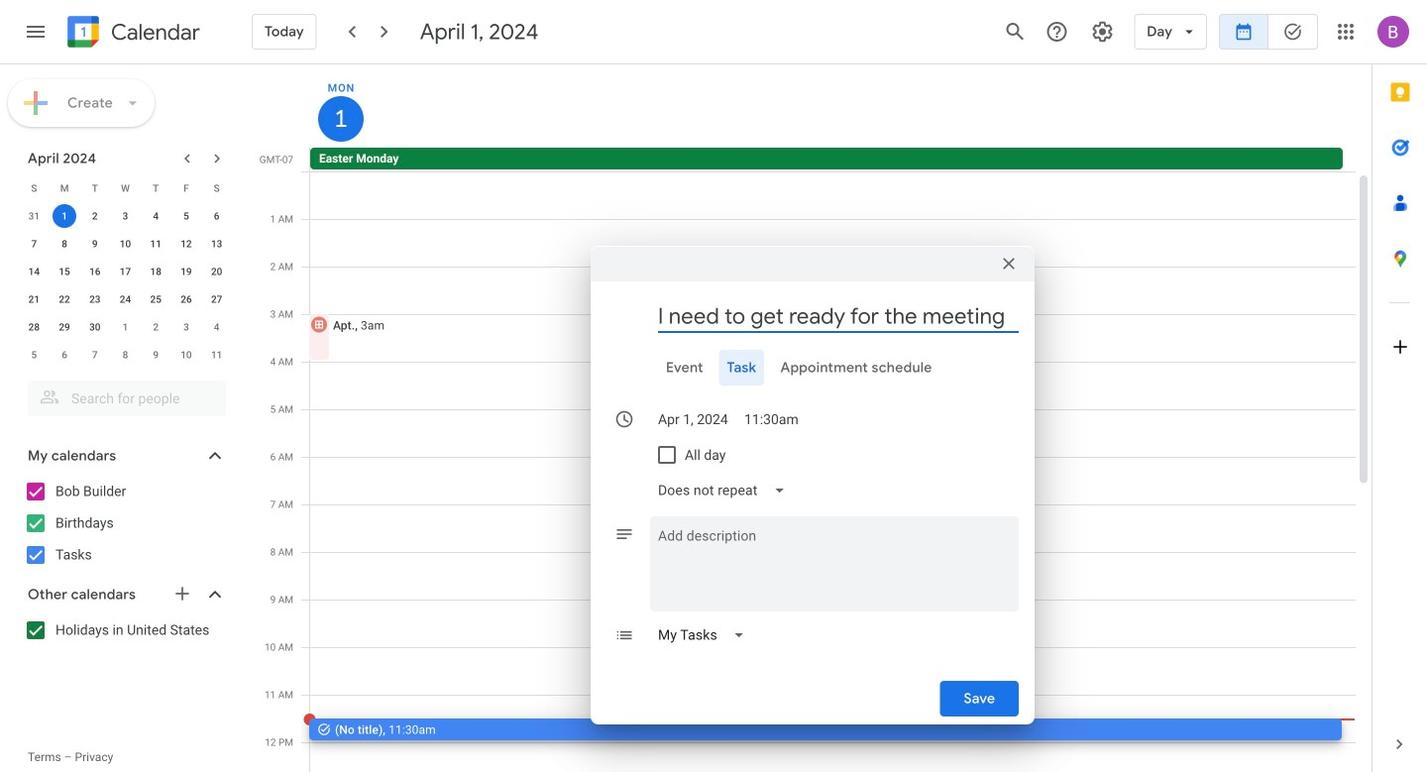 Task type: locate. For each thing, give the bounding box(es) containing it.
grid
[[254, 64, 1372, 772]]

4 element
[[144, 204, 168, 228]]

may 6 element
[[53, 343, 76, 367]]

settings menu image
[[1091, 20, 1114, 44]]

Start time text field
[[744, 401, 799, 437]]

Add description text field
[[650, 524, 1019, 596]]

may 10 element
[[174, 343, 198, 367]]

6 element
[[205, 204, 229, 228]]

None search field
[[0, 373, 246, 416]]

add other calendars image
[[172, 584, 192, 604]]

calendar element
[[63, 12, 200, 56]]

may 2 element
[[144, 315, 168, 339]]

28 element
[[22, 315, 46, 339]]

25 element
[[144, 287, 168, 311]]

26 element
[[174, 287, 198, 311]]

0 horizontal spatial cell
[[49, 202, 80, 230]]

may 9 element
[[144, 343, 168, 367]]

None field
[[650, 473, 801, 508], [650, 618, 761, 653], [650, 473, 801, 508], [650, 618, 761, 653]]

may 8 element
[[113, 343, 137, 367]]

16 element
[[83, 260, 107, 283]]

monday, april 1, today element
[[318, 96, 364, 142]]

heading inside calendar element
[[107, 20, 200, 44]]

may 11 element
[[205, 343, 229, 367]]

row group
[[19, 202, 232, 369]]

22 element
[[53, 287, 76, 311]]

may 7 element
[[83, 343, 107, 367]]

27 element
[[205, 287, 229, 311]]

2 element
[[83, 204, 107, 228]]

cell
[[308, 171, 1356, 772], [49, 202, 80, 230]]

cell inside april 2024 grid
[[49, 202, 80, 230]]

heading
[[107, 20, 200, 44]]

0 horizontal spatial tab list
[[607, 350, 1019, 386]]

row
[[301, 148, 1372, 171], [301, 171, 1356, 772], [19, 174, 232, 202], [19, 202, 232, 230], [19, 230, 232, 258], [19, 258, 232, 285], [19, 285, 232, 313], [19, 313, 232, 341], [19, 341, 232, 369]]

tab list
[[1373, 64, 1427, 717], [607, 350, 1019, 386]]

29 element
[[53, 315, 76, 339]]



Task type: describe. For each thing, give the bounding box(es) containing it.
1 horizontal spatial cell
[[308, 171, 1356, 772]]

Search for people text field
[[40, 381, 214, 416]]

my calendars list
[[4, 476, 246, 571]]

10 element
[[113, 232, 137, 256]]

15 element
[[53, 260, 76, 283]]

Start date text field
[[658, 401, 729, 437]]

21 element
[[22, 287, 46, 311]]

main drawer image
[[24, 20, 48, 44]]

april 2024 grid
[[19, 174, 232, 369]]

9 element
[[83, 232, 107, 256]]

24 element
[[113, 287, 137, 311]]

Add title text field
[[658, 301, 1019, 331]]

19 element
[[174, 260, 198, 283]]

may 1 element
[[113, 315, 137, 339]]

3 element
[[113, 204, 137, 228]]

5 element
[[174, 204, 198, 228]]

1, today element
[[53, 204, 76, 228]]

11 element
[[144, 232, 168, 256]]

7 element
[[22, 232, 46, 256]]

30 element
[[83, 315, 107, 339]]

14 element
[[22, 260, 46, 283]]

may 3 element
[[174, 315, 198, 339]]

8 element
[[53, 232, 76, 256]]

13 element
[[205, 232, 229, 256]]

may 5 element
[[22, 343, 46, 367]]

may 4 element
[[205, 315, 229, 339]]

1 horizontal spatial tab list
[[1373, 64, 1427, 717]]

20 element
[[205, 260, 229, 283]]

23 element
[[83, 287, 107, 311]]

12 element
[[174, 232, 198, 256]]

march 31 element
[[22, 204, 46, 228]]

18 element
[[144, 260, 168, 283]]

17 element
[[113, 260, 137, 283]]



Task type: vqa. For each thing, say whether or not it's contained in the screenshot.
1st list item from the top of the page
no



